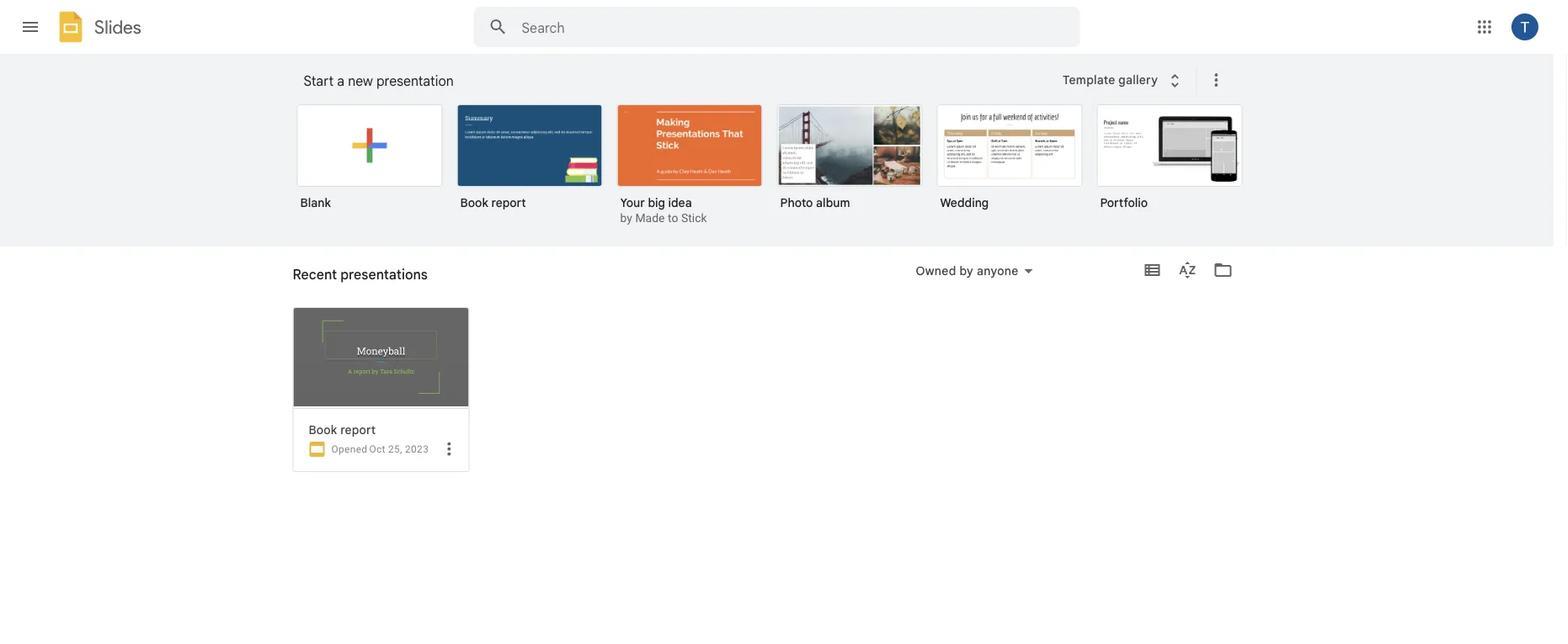 Task type: locate. For each thing, give the bounding box(es) containing it.
by right "owned" at right top
[[960, 264, 974, 278]]

recent inside heading
[[293, 266, 337, 283]]

1 recent from the top
[[293, 266, 337, 283]]

portfolio
[[1100, 195, 1148, 210]]

report
[[491, 195, 526, 210], [340, 423, 376, 438]]

by
[[620, 211, 632, 225], [960, 264, 974, 278]]

your big idea by made to stick
[[620, 195, 707, 225]]

None search field
[[474, 7, 1080, 47]]

owned by anyone
[[916, 264, 1019, 278]]

0 horizontal spatial book
[[309, 423, 337, 438]]

list box
[[297, 101, 1266, 248]]

book
[[460, 195, 488, 210], [309, 423, 337, 438]]

0 vertical spatial report
[[491, 195, 526, 210]]

0 vertical spatial book
[[460, 195, 488, 210]]

book report google slides element
[[309, 423, 462, 438]]

0 vertical spatial book report
[[460, 195, 526, 210]]

0 vertical spatial by
[[620, 211, 632, 225]]

0 horizontal spatial report
[[340, 423, 376, 438]]

main menu image
[[20, 17, 40, 37]]

recent
[[293, 266, 337, 283], [293, 273, 331, 288]]

template gallery
[[1063, 73, 1158, 87]]

blank
[[300, 195, 331, 210]]

1 horizontal spatial by
[[960, 264, 974, 278]]

1 horizontal spatial book report
[[460, 195, 526, 210]]

1 vertical spatial book
[[309, 423, 337, 438]]

gallery
[[1119, 73, 1158, 87]]

start a new presentation heading
[[304, 54, 1052, 108]]

last opened by me oct 25, 2023 element
[[369, 444, 429, 456]]

your
[[620, 195, 645, 210]]

presentation
[[377, 72, 454, 89]]

search image
[[481, 10, 515, 44]]

wedding
[[940, 195, 989, 210]]

0 horizontal spatial book report
[[309, 423, 376, 438]]

2 recent from the top
[[293, 273, 331, 288]]

book report option
[[457, 104, 603, 222], [293, 307, 470, 632]]

template gallery button
[[1052, 65, 1196, 95]]

25,
[[388, 444, 402, 456]]

1 vertical spatial by
[[960, 264, 974, 278]]

1 horizontal spatial report
[[491, 195, 526, 210]]

report inside "list box"
[[491, 195, 526, 210]]

book report
[[460, 195, 526, 210], [309, 423, 376, 438]]

anyone
[[977, 264, 1019, 278]]

presentations
[[340, 266, 428, 283], [335, 273, 411, 288]]

a
[[337, 72, 345, 89]]

slides link
[[54, 10, 141, 47]]

photo
[[780, 195, 813, 210]]

photo album
[[780, 195, 850, 210]]

by inside your big idea by made to stick
[[620, 211, 632, 225]]

1 horizontal spatial book
[[460, 195, 488, 210]]

by down your
[[620, 211, 632, 225]]

opened oct 25, 2023
[[331, 444, 429, 456]]

by inside popup button
[[960, 264, 974, 278]]

template
[[1063, 73, 1116, 87]]

recent presentations heading
[[293, 247, 428, 301]]

0 horizontal spatial by
[[620, 211, 632, 225]]

recent presentations
[[293, 266, 428, 283], [293, 273, 411, 288]]

1 vertical spatial book report
[[309, 423, 376, 438]]

slides
[[94, 16, 141, 38]]



Task type: describe. For each thing, give the bounding box(es) containing it.
2 recent presentations from the top
[[293, 273, 411, 288]]

book report inside book report google slides element
[[309, 423, 376, 438]]

wedding option
[[937, 104, 1083, 222]]

made to stick link
[[635, 211, 707, 225]]

portfolio option
[[1097, 104, 1243, 222]]

idea
[[668, 195, 692, 210]]

blank option
[[297, 104, 443, 222]]

owned
[[916, 264, 957, 278]]

start a new presentation
[[304, 72, 454, 89]]

stick
[[681, 211, 707, 225]]

album
[[816, 195, 850, 210]]

presentations inside heading
[[340, 266, 428, 283]]

big
[[648, 195, 665, 210]]

1 recent presentations from the top
[[293, 266, 428, 283]]

new
[[348, 72, 373, 89]]

opened
[[331, 444, 368, 456]]

1 vertical spatial report
[[340, 423, 376, 438]]

made
[[635, 211, 665, 225]]

Search bar text field
[[522, 19, 1038, 36]]

list box containing blank
[[297, 101, 1266, 248]]

oct
[[369, 444, 386, 456]]

your big idea option
[[617, 104, 763, 227]]

0 vertical spatial book report option
[[457, 104, 603, 222]]

to
[[668, 211, 678, 225]]

2023
[[405, 444, 429, 456]]

owned by anyone button
[[905, 261, 1044, 281]]

1 vertical spatial book report option
[[293, 307, 470, 632]]

more actions. image
[[1203, 70, 1227, 90]]

start
[[304, 72, 334, 89]]

photo album option
[[777, 104, 923, 222]]



Task type: vqa. For each thing, say whether or not it's contained in the screenshot.
topmost Book report option
yes



